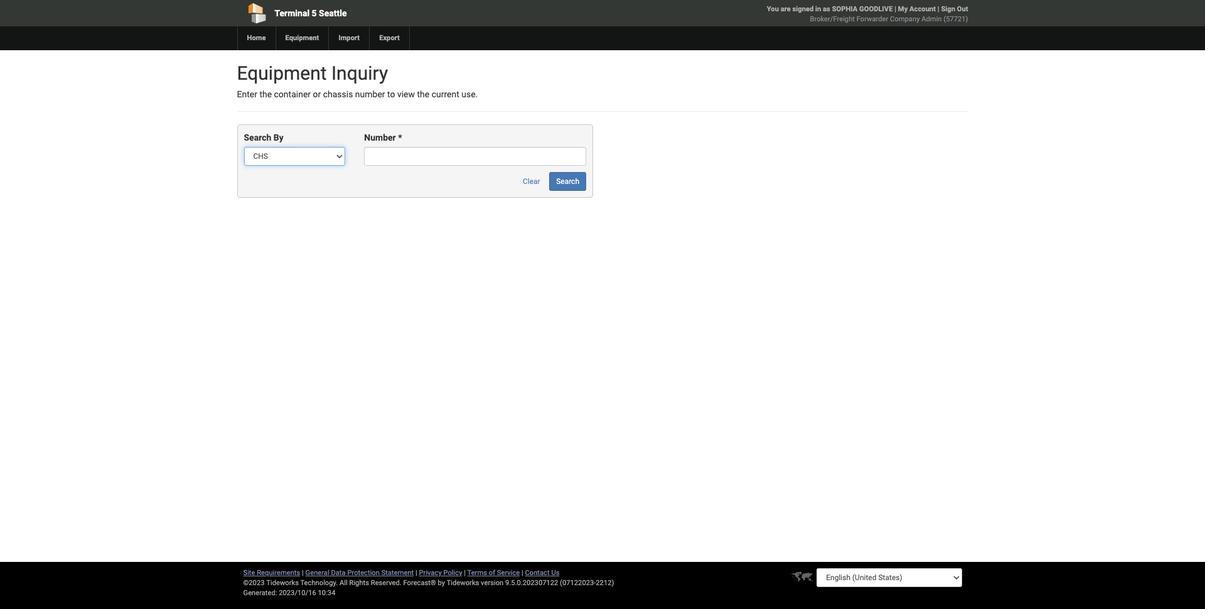 Task type: locate. For each thing, give the bounding box(es) containing it.
terminal
[[275, 8, 310, 18]]

2023/10/16
[[279, 589, 316, 597]]

(57721)
[[944, 15, 969, 23]]

number
[[364, 133, 396, 143]]

clear
[[523, 177, 540, 186]]

account
[[910, 5, 936, 13]]

terminal 5 seattle link
[[237, 0, 531, 26]]

terminal 5 seattle
[[275, 8, 347, 18]]

privacy
[[419, 569, 442, 577]]

equipment link
[[275, 26, 329, 50]]

5
[[312, 8, 317, 18]]

data
[[331, 569, 346, 577]]

to
[[387, 89, 395, 99]]

number
[[355, 89, 385, 99]]

1 horizontal spatial search
[[556, 177, 580, 186]]

signed
[[793, 5, 814, 13]]

of
[[489, 569, 495, 577]]

us
[[552, 569, 560, 577]]

rights
[[349, 579, 369, 587]]

the right view
[[417, 89, 430, 99]]

privacy policy link
[[419, 569, 462, 577]]

search for search by
[[244, 133, 271, 143]]

are
[[781, 5, 791, 13]]

search
[[244, 133, 271, 143], [556, 177, 580, 186]]

2 the from the left
[[417, 89, 430, 99]]

sign
[[941, 5, 956, 13]]

enter
[[237, 89, 257, 99]]

contact us link
[[525, 569, 560, 577]]

*
[[398, 133, 402, 143]]

search right clear
[[556, 177, 580, 186]]

equipment down terminal 5 seattle
[[285, 34, 319, 42]]

|
[[895, 5, 897, 13], [938, 5, 940, 13], [302, 569, 304, 577], [416, 569, 417, 577], [464, 569, 466, 577], [522, 569, 524, 577]]

general data protection statement link
[[306, 569, 414, 577]]

forecast®
[[403, 579, 436, 587]]

| up 9.5.0.202307122
[[522, 569, 524, 577]]

out
[[957, 5, 969, 13]]

0 vertical spatial equipment
[[285, 34, 319, 42]]

1 vertical spatial search
[[556, 177, 580, 186]]

0 vertical spatial search
[[244, 133, 271, 143]]

admin
[[922, 15, 942, 23]]

sophia
[[832, 5, 858, 13]]

the
[[260, 89, 272, 99], [417, 89, 430, 99]]

equipment inside equipment inquiry enter the container or chassis number to view the current use.
[[237, 62, 327, 84]]

my account link
[[898, 5, 936, 13]]

Number * text field
[[364, 147, 586, 166]]

the right enter
[[260, 89, 272, 99]]

inquiry
[[331, 62, 388, 84]]

tideworks
[[447, 579, 479, 587]]

export link
[[369, 26, 409, 50]]

version
[[481, 579, 504, 587]]

0 horizontal spatial the
[[260, 89, 272, 99]]

contact
[[525, 569, 550, 577]]

site requirements link
[[243, 569, 300, 577]]

as
[[823, 5, 831, 13]]

number *
[[364, 133, 402, 143]]

search by
[[244, 133, 284, 143]]

in
[[816, 5, 822, 13]]

policy
[[444, 569, 462, 577]]

1 vertical spatial equipment
[[237, 62, 327, 84]]

equipment up container
[[237, 62, 327, 84]]

search for search
[[556, 177, 580, 186]]

1 horizontal spatial the
[[417, 89, 430, 99]]

search inside 'button'
[[556, 177, 580, 186]]

service
[[497, 569, 520, 577]]

0 horizontal spatial search
[[244, 133, 271, 143]]

equipment
[[285, 34, 319, 42], [237, 62, 327, 84]]

search left the by
[[244, 133, 271, 143]]



Task type: describe. For each thing, give the bounding box(es) containing it.
statement
[[382, 569, 414, 577]]

reserved.
[[371, 579, 402, 587]]

| up tideworks
[[464, 569, 466, 577]]

goodlive
[[860, 5, 893, 13]]

| left general
[[302, 569, 304, 577]]

site requirements | general data protection statement | privacy policy | terms of service | contact us ©2023 tideworks technology. all rights reserved. forecast® by tideworks version 9.5.0.202307122 (07122023-2212) generated: 2023/10/16 10:34
[[243, 569, 614, 597]]

| left 'my'
[[895, 5, 897, 13]]

clear button
[[516, 172, 547, 191]]

forwarder
[[857, 15, 889, 23]]

you are signed in as sophia goodlive | my account | sign out broker/freight forwarder company admin (57721)
[[767, 5, 969, 23]]

sign out link
[[941, 5, 969, 13]]

import
[[339, 34, 360, 42]]

equipment for equipment
[[285, 34, 319, 42]]

use.
[[462, 89, 478, 99]]

equipment for equipment inquiry enter the container or chassis number to view the current use.
[[237, 62, 327, 84]]

9.5.0.202307122
[[505, 579, 558, 587]]

1 the from the left
[[260, 89, 272, 99]]

general
[[306, 569, 329, 577]]

terms of service link
[[468, 569, 520, 577]]

by
[[274, 133, 284, 143]]

©2023 tideworks
[[243, 579, 299, 587]]

you
[[767, 5, 779, 13]]

home
[[247, 34, 266, 42]]

site
[[243, 569, 255, 577]]

technology.
[[300, 579, 338, 587]]

broker/freight
[[810, 15, 855, 23]]

requirements
[[257, 569, 300, 577]]

by
[[438, 579, 445, 587]]

seattle
[[319, 8, 347, 18]]

generated:
[[243, 589, 277, 597]]

container
[[274, 89, 311, 99]]

home link
[[237, 26, 275, 50]]

company
[[890, 15, 920, 23]]

| left the sign
[[938, 5, 940, 13]]

all
[[340, 579, 348, 587]]

| up forecast® on the left
[[416, 569, 417, 577]]

(07122023-
[[560, 579, 596, 587]]

export
[[379, 34, 400, 42]]

terms
[[468, 569, 487, 577]]

or
[[313, 89, 321, 99]]

protection
[[347, 569, 380, 577]]

chassis
[[323, 89, 353, 99]]

current
[[432, 89, 460, 99]]

equipment inquiry enter the container or chassis number to view the current use.
[[237, 62, 478, 99]]

import link
[[329, 26, 369, 50]]

2212)
[[596, 579, 614, 587]]

10:34
[[318, 589, 336, 597]]

view
[[397, 89, 415, 99]]

search button
[[550, 172, 586, 191]]

my
[[898, 5, 908, 13]]



Task type: vqa. For each thing, say whether or not it's contained in the screenshot.
Inquiry
yes



